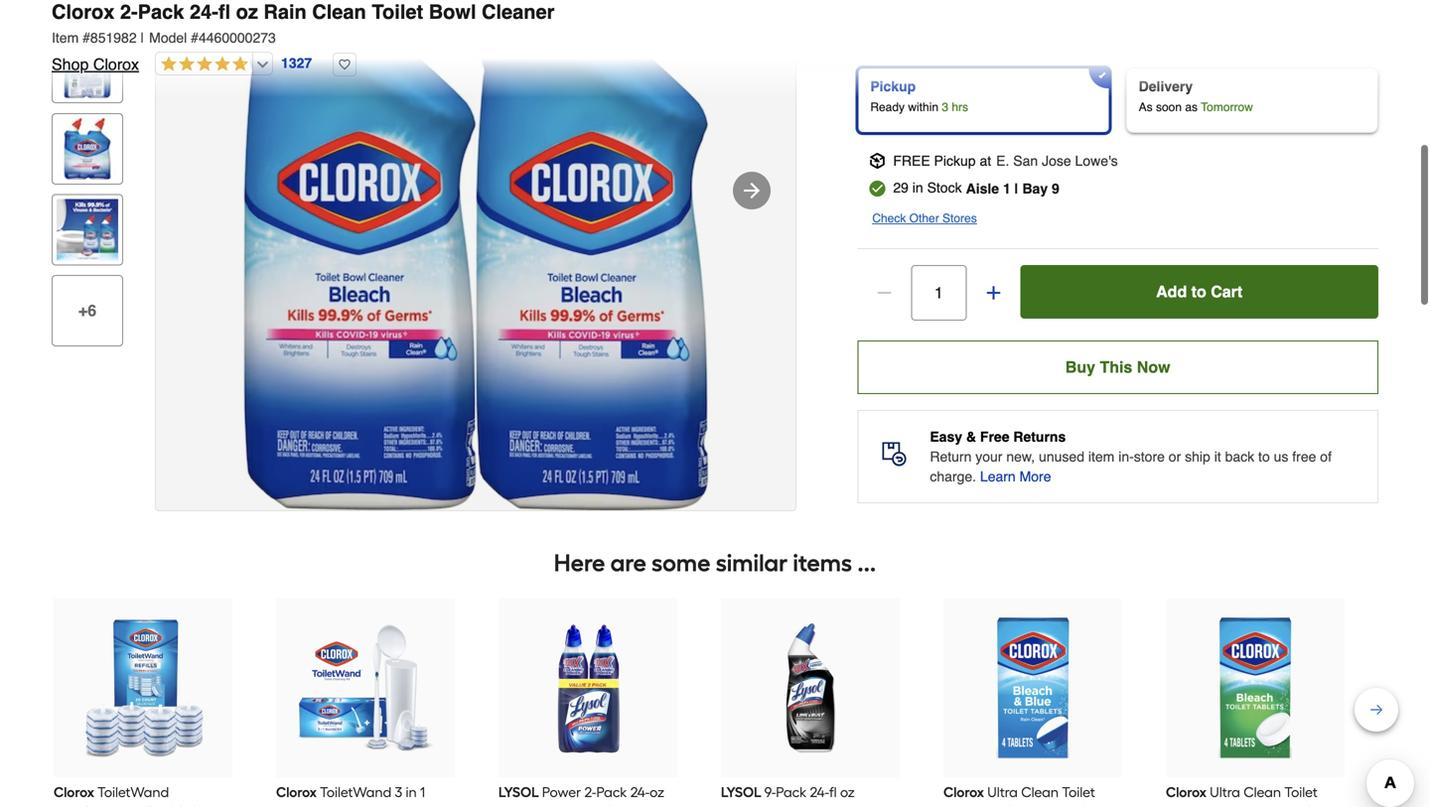 Task type: vqa. For each thing, say whether or not it's contained in the screenshot.
Get it by Wed, Jan 31
no



Task type: describe. For each thing, give the bounding box(es) containing it.
| inside 29 in stock aisle 1 | bay 9
[[1015, 181, 1019, 197]]

item number 8 5 1 9 8 2 and model number 4 4 6 0 0 0 0 2 7 3 element
[[52, 28, 1379, 48]]

clorox toiletwand disinfecting refills 20-count toilet bowl cleaner image
[[72, 617, 215, 760]]

clorox ultra clean toilet tablets 4-count rain clean toilet bowl cleaner image
[[962, 617, 1105, 760]]

fresh
[[499, 804, 532, 808]]

san
[[1014, 153, 1039, 169]]

return
[[930, 449, 972, 465]]

toilet for power 2-pack 24-oz fresh toilet bowl cleaner
[[536, 804, 569, 808]]

stores
[[943, 211, 978, 225]]

rain
[[264, 0, 307, 23]]

easy
[[930, 429, 963, 445]]

add to cart
[[1157, 282, 1243, 301]]

+6
[[78, 301, 97, 320]]

3 inside pickup ready within 3 hrs
[[942, 100, 949, 114]]

items
[[793, 549, 853, 578]]

some
[[652, 549, 711, 578]]

4460000273
[[199, 30, 276, 46]]

bowl inside clorox 2-pack 24-fl oz rain clean toilet bowl cleaner item # 851982 | model # 4460000273
[[429, 0, 476, 23]]

to inside button
[[1192, 282, 1207, 301]]

your
[[976, 449, 1003, 465]]

lysol for "lysol 9-pack 24-fl oz wintergreen toilet bowl cleaner" image
[[721, 784, 762, 801]]

delivery as soon as tomorrow
[[1139, 78, 1254, 114]]

us
[[1275, 449, 1289, 465]]

24- for oz
[[631, 784, 650, 801]]

as
[[1139, 100, 1153, 114]]

clorox ultra clean toilet tablets with bleach 4-count toilet bowl cleaner image
[[1184, 617, 1328, 760]]

1 inside toiletwand 3 in 1 starter kit toilet bow
[[420, 784, 425, 801]]

toiletwand
[[320, 784, 392, 801]]

shop
[[52, 55, 89, 74]]

plus image
[[984, 283, 1004, 303]]

option group containing pickup
[[850, 59, 1387, 141]]

pickup inside pickup ready within 3 hrs
[[871, 78, 916, 94]]

of
[[1321, 449, 1333, 465]]

clorox  #4460000273 - thumbnail4 image
[[57, 118, 118, 179]]

back
[[1226, 449, 1255, 465]]

or
[[1169, 449, 1182, 465]]

e.
[[997, 153, 1010, 169]]

+6 button
[[52, 275, 123, 347]]

as
[[1186, 100, 1198, 114]]

jose
[[1042, 153, 1072, 169]]

lowe's
[[1076, 153, 1119, 169]]

heart outline image
[[333, 53, 357, 77]]

here are some similar items ...
[[554, 549, 877, 578]]

2 title image from the top
[[57, 37, 118, 98]]

check other stores button
[[873, 208, 978, 228]]

tomorrow
[[1202, 100, 1254, 114]]

clorox 2-pack 24-fl oz rain clean toilet bowl cleaner item # 851982 | model # 4460000273
[[52, 0, 555, 46]]

&
[[967, 429, 977, 445]]

here are some similar items ... heading
[[52, 543, 1379, 583]]

unused
[[1039, 449, 1085, 465]]

lysol power 2-pack 24-oz fresh toilet bowl cleaner image
[[517, 617, 660, 760]]

arrow right image
[[740, 179, 764, 203]]

buy this now button
[[858, 341, 1379, 394]]

stock
[[928, 180, 963, 196]]

fl
[[218, 0, 231, 23]]

2 # from the left
[[191, 30, 199, 46]]

clorox for 'clorox ultra clean toilet tablets 4-count rain clean toilet bowl cleaner' image
[[944, 784, 985, 801]]

2 lysol link from the top
[[721, 784, 879, 808]]

model
[[149, 30, 187, 46]]

soon
[[1157, 100, 1183, 114]]

toiletwand 3 in 1 starter kit toilet bow
[[276, 784, 425, 808]]

pack for clorox
[[138, 0, 184, 23]]

29
[[894, 180, 909, 196]]

bay
[[1023, 181, 1049, 197]]

delivery
[[1139, 78, 1194, 94]]

29 in stock aisle 1 | bay 9
[[894, 180, 1060, 197]]

free
[[981, 429, 1010, 445]]

add
[[1157, 282, 1188, 301]]

new,
[[1007, 449, 1036, 465]]

...
[[858, 549, 877, 578]]



Task type: locate. For each thing, give the bounding box(es) containing it.
toilet inside toiletwand 3 in 1 starter kit toilet bow
[[342, 804, 375, 808]]

pickup ready within 3 hrs
[[871, 78, 969, 114]]

power
[[542, 784, 581, 801]]

0 vertical spatial |
[[141, 30, 144, 46]]

ready
[[871, 100, 905, 114]]

1327
[[281, 55, 312, 71]]

1 horizontal spatial bowl
[[572, 804, 602, 808]]

1 vertical spatial pack
[[597, 784, 627, 801]]

0 horizontal spatial 3
[[395, 784, 403, 801]]

1 vertical spatial 24-
[[631, 784, 650, 801]]

1 horizontal spatial pickup
[[935, 153, 976, 169]]

clorox for clorox ultra clean toilet tablets with bleach 4-count toilet bowl cleaner image
[[1167, 784, 1207, 801]]

cleaner
[[482, 0, 555, 23], [605, 804, 656, 808]]

2- up the 851982
[[120, 0, 138, 23]]

in inside 29 in stock aisle 1 | bay 9
[[913, 180, 924, 196]]

in-
[[1119, 449, 1135, 465]]

0 horizontal spatial 2-
[[120, 0, 138, 23]]

to right add
[[1192, 282, 1207, 301]]

3
[[942, 100, 949, 114], [395, 784, 403, 801]]

to left us
[[1259, 449, 1271, 465]]

| inside clorox 2-pack 24-fl oz rain clean toilet bowl cleaner item # 851982 | model # 4460000273
[[141, 30, 144, 46]]

9
[[1052, 181, 1060, 197]]

0 horizontal spatial cleaner
[[482, 0, 555, 23]]

pickup up ready
[[871, 78, 916, 94]]

hrs
[[952, 100, 969, 114]]

easy & free returns return your new, unused item in-store or ship it back to us free of charge.
[[930, 429, 1333, 485]]

here
[[554, 549, 606, 578]]

it
[[1215, 449, 1222, 465]]

1 vertical spatial bowl
[[572, 804, 602, 808]]

0 horizontal spatial lysol
[[499, 784, 539, 801]]

to
[[1192, 282, 1207, 301], [1259, 449, 1271, 465]]

lysol 9-pack 24-fl oz wintergreen toilet bowl cleaner image
[[739, 617, 882, 760]]

charge.
[[930, 469, 977, 485]]

ship
[[1186, 449, 1211, 465]]

0 vertical spatial oz
[[236, 0, 258, 23]]

within
[[909, 100, 939, 114]]

0 vertical spatial cleaner
[[482, 0, 555, 23]]

1 horizontal spatial in
[[913, 180, 924, 196]]

buy
[[1066, 358, 1096, 376]]

1 horizontal spatial 2-
[[585, 784, 597, 801]]

toilet down 'power'
[[536, 804, 569, 808]]

title image up clorox  #4460000273 - thumbnail4 on the left
[[57, 37, 118, 98]]

bowl
[[429, 0, 476, 23], [572, 804, 602, 808]]

#
[[83, 30, 90, 46], [191, 30, 199, 46]]

1 vertical spatial pickup
[[935, 153, 976, 169]]

851982
[[90, 30, 137, 46]]

0 horizontal spatial pack
[[138, 0, 184, 23]]

toilet down the toiletwand
[[342, 804, 375, 808]]

check other stores
[[873, 211, 978, 225]]

returns
[[1014, 429, 1067, 445]]

| left bay
[[1015, 181, 1019, 197]]

1 lysol link from the top
[[721, 599, 900, 808]]

1 horizontal spatial oz
[[650, 784, 665, 801]]

starter
[[276, 804, 319, 808]]

in inside toiletwand 3 in 1 starter kit toilet bow
[[406, 784, 417, 801]]

1 vertical spatial cleaner
[[605, 804, 656, 808]]

learn more link
[[981, 467, 1052, 487]]

oz inside power 2-pack 24-oz fresh toilet bowl cleaner
[[650, 784, 665, 801]]

oz right 'power'
[[650, 784, 665, 801]]

are
[[611, 549, 647, 578]]

0 horizontal spatial #
[[83, 30, 90, 46]]

toilet for toiletwand 3 in 1 starter kit toilet bow
[[342, 804, 375, 808]]

1 vertical spatial oz
[[650, 784, 665, 801]]

0 horizontal spatial to
[[1192, 282, 1207, 301]]

0 vertical spatial to
[[1192, 282, 1207, 301]]

lysol link
[[721, 599, 900, 808], [721, 784, 879, 808]]

# right model
[[191, 30, 199, 46]]

cleaner inside clorox 2-pack 24-fl oz rain clean toilet bowl cleaner item # 851982 | model # 4460000273
[[482, 0, 555, 23]]

1 horizontal spatial 24-
[[631, 784, 650, 801]]

0 horizontal spatial in
[[406, 784, 417, 801]]

clorox
[[52, 0, 115, 23], [93, 55, 139, 74], [54, 784, 94, 801], [276, 784, 317, 801], [944, 784, 985, 801], [1167, 784, 1207, 801]]

1 title image from the top
[[57, 0, 118, 17]]

pickup image
[[870, 153, 886, 169]]

0 horizontal spatial |
[[141, 30, 144, 46]]

cleaner inside power 2-pack 24-oz fresh toilet bowl cleaner
[[605, 804, 656, 808]]

clean
[[312, 0, 366, 23]]

buy this now
[[1066, 358, 1171, 376]]

3 inside toiletwand 3 in 1 starter kit toilet bow
[[395, 784, 403, 801]]

pickup up stock
[[935, 153, 976, 169]]

option group
[[850, 59, 1387, 141]]

this
[[1100, 358, 1133, 376]]

oz inside clorox 2-pack 24-fl oz rain clean toilet bowl cleaner item # 851982 | model # 4460000273
[[236, 0, 258, 23]]

1 vertical spatial in
[[406, 784, 417, 801]]

2- inside clorox 2-pack 24-fl oz rain clean toilet bowl cleaner item # 851982 | model # 4460000273
[[120, 0, 138, 23]]

clorox for clorox toiletwand 3 in 1 starter kit toilet bowl cleaner 'image'
[[276, 784, 317, 801]]

at
[[980, 153, 992, 169]]

0 horizontal spatial pickup
[[871, 78, 916, 94]]

similar
[[716, 549, 788, 578]]

4.7 stars image
[[156, 56, 248, 74]]

0 horizontal spatial oz
[[236, 0, 258, 23]]

to inside easy & free returns return your new, unused item in-store or ship it back to us free of charge.
[[1259, 449, 1271, 465]]

toilet inside power 2-pack 24-oz fresh toilet bowl cleaner
[[536, 804, 569, 808]]

store
[[1135, 449, 1166, 465]]

kit
[[323, 804, 339, 808]]

pack
[[138, 0, 184, 23], [597, 784, 627, 801]]

oz right fl
[[236, 0, 258, 23]]

lysol inside lysol link
[[721, 784, 762, 801]]

title image up "item"
[[57, 0, 118, 17]]

0 vertical spatial 2-
[[120, 0, 138, 23]]

shop clorox
[[52, 55, 139, 74]]

in right 29
[[913, 180, 924, 196]]

learn more
[[981, 469, 1052, 485]]

2- inside power 2-pack 24-oz fresh toilet bowl cleaner
[[585, 784, 597, 801]]

1 horizontal spatial lysol
[[721, 784, 762, 801]]

bowl inside power 2-pack 24-oz fresh toilet bowl cleaner
[[572, 804, 602, 808]]

1 horizontal spatial to
[[1259, 449, 1271, 465]]

| left model
[[141, 30, 144, 46]]

pack for power
[[597, 784, 627, 801]]

24- inside clorox 2-pack 24-fl oz rain clean toilet bowl cleaner item # 851982 | model # 4460000273
[[190, 0, 218, 23]]

1 vertical spatial 1
[[420, 784, 425, 801]]

1 right aisle
[[1004, 181, 1011, 197]]

1 lysol from the left
[[499, 784, 539, 801]]

toilet inside clorox 2-pack 24-fl oz rain clean toilet bowl cleaner item # 851982 | model # 4460000273
[[372, 0, 423, 23]]

0 vertical spatial 1
[[1004, 181, 1011, 197]]

24- right 'power'
[[631, 784, 650, 801]]

1 horizontal spatial pack
[[597, 784, 627, 801]]

pack inside clorox 2-pack 24-fl oz rain clean toilet bowl cleaner item # 851982 | model # 4460000273
[[138, 0, 184, 23]]

lysol for the lysol power 2-pack 24-oz fresh toilet bowl cleaner image
[[499, 784, 539, 801]]

2- right 'power'
[[585, 784, 597, 801]]

2- for clorox
[[120, 0, 138, 23]]

1 vertical spatial 2-
[[585, 784, 597, 801]]

0 vertical spatial in
[[913, 180, 924, 196]]

clorox  #4460000273 image
[[156, 0, 796, 511]]

item
[[1089, 449, 1115, 465]]

in
[[913, 180, 924, 196], [406, 784, 417, 801]]

2 lysol from the left
[[721, 784, 762, 801]]

1 # from the left
[[83, 30, 90, 46]]

lysol
[[499, 784, 539, 801], [721, 784, 762, 801]]

oz
[[236, 0, 258, 23], [650, 784, 665, 801]]

1 vertical spatial title image
[[57, 37, 118, 98]]

1 vertical spatial |
[[1015, 181, 1019, 197]]

1 horizontal spatial cleaner
[[605, 804, 656, 808]]

0 vertical spatial 24-
[[190, 0, 218, 23]]

3 left the hrs
[[942, 100, 949, 114]]

0 horizontal spatial 1
[[420, 784, 425, 801]]

24- inside power 2-pack 24-oz fresh toilet bowl cleaner
[[631, 784, 650, 801]]

pack right 'power'
[[597, 784, 627, 801]]

1 horizontal spatial #
[[191, 30, 199, 46]]

item
[[52, 30, 79, 46]]

toilet
[[372, 0, 423, 23], [342, 804, 375, 808], [536, 804, 569, 808]]

0 vertical spatial pack
[[138, 0, 184, 23]]

# right "item"
[[83, 30, 90, 46]]

1 vertical spatial to
[[1259, 449, 1271, 465]]

learn
[[981, 469, 1016, 485]]

0 vertical spatial pickup
[[871, 78, 916, 94]]

check
[[873, 211, 907, 225]]

now
[[1138, 358, 1171, 376]]

pack inside power 2-pack 24-oz fresh toilet bowl cleaner
[[597, 784, 627, 801]]

in right the toiletwand
[[406, 784, 417, 801]]

aisle
[[966, 181, 1000, 197]]

0 vertical spatial bowl
[[429, 0, 476, 23]]

1 horizontal spatial 1
[[1004, 181, 1011, 197]]

0 vertical spatial title image
[[57, 0, 118, 17]]

pickup
[[871, 78, 916, 94], [935, 153, 976, 169]]

2-
[[120, 0, 138, 23], [585, 784, 597, 801]]

3 right the toiletwand
[[395, 784, 403, 801]]

add to cart button
[[1021, 265, 1379, 319]]

free
[[894, 153, 931, 169]]

clorox  #4460000273 - thumbnail5 image
[[57, 199, 118, 261]]

24- for fl
[[190, 0, 218, 23]]

other
[[910, 211, 940, 225]]

clorox inside clorox 2-pack 24-fl oz rain clean toilet bowl cleaner item # 851982 | model # 4460000273
[[52, 0, 115, 23]]

clorox toiletwand 3 in 1 starter kit toilet bowl cleaner image
[[294, 617, 437, 760]]

Stepper number input field with increment and decrement buttons number field
[[912, 265, 967, 321]]

24-
[[190, 0, 218, 23], [631, 784, 650, 801]]

power 2-pack 24-oz fresh toilet bowl cleaner
[[499, 784, 665, 808]]

1 horizontal spatial |
[[1015, 181, 1019, 197]]

0 horizontal spatial 24-
[[190, 0, 218, 23]]

pack up model
[[138, 0, 184, 23]]

clorox for clorox toiletwand disinfecting refills 20-count toilet bowl cleaner image
[[54, 784, 94, 801]]

toilet right clean
[[372, 0, 423, 23]]

minus image
[[875, 283, 895, 303]]

clorox link
[[54, 599, 233, 808], [944, 599, 1123, 808], [1167, 599, 1345, 808], [54, 784, 229, 808], [944, 784, 1118, 808], [1167, 784, 1343, 808]]

free
[[1293, 449, 1317, 465]]

check circle filled image
[[870, 181, 886, 197]]

1 horizontal spatial 3
[[942, 100, 949, 114]]

1 vertical spatial 3
[[395, 784, 403, 801]]

2- for power
[[585, 784, 597, 801]]

0 vertical spatial 3
[[942, 100, 949, 114]]

free pickup at e. san jose lowe's
[[894, 153, 1119, 169]]

more
[[1020, 469, 1052, 485]]

title image
[[57, 0, 118, 17], [57, 37, 118, 98]]

1 right the toiletwand
[[420, 784, 425, 801]]

cart
[[1212, 282, 1243, 301]]

24- up '4460000273' on the left top
[[190, 0, 218, 23]]

0 horizontal spatial bowl
[[429, 0, 476, 23]]

1 inside 29 in stock aisle 1 | bay 9
[[1004, 181, 1011, 197]]



